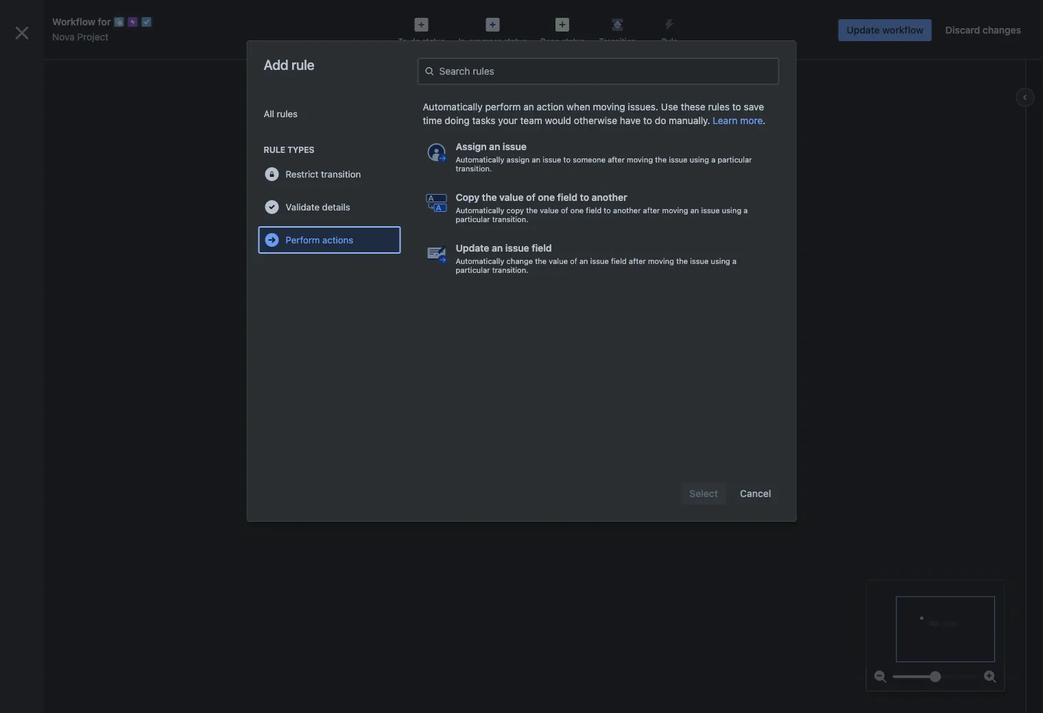 Task type: vqa. For each thing, say whether or not it's contained in the screenshot.
leftmost Do
yes



Task type: locate. For each thing, give the bounding box(es) containing it.
team-
[[59, 666, 83, 675]]

status right done
[[562, 37, 585, 46]]

Zoom level range field
[[893, 664, 979, 691]]

status inside popup button
[[422, 37, 445, 46]]

update workflow
[[847, 24, 924, 36]]

of right change
[[570, 257, 578, 266]]

0 vertical spatial you're
[[16, 98, 42, 107]]

project down for at top left
[[77, 31, 109, 43]]

have
[[620, 115, 641, 126]]

assign
[[456, 141, 487, 152]]

1 horizontal spatial status
[[504, 37, 527, 46]]

1 vertical spatial update
[[456, 243, 490, 254]]

rules inside "button"
[[277, 108, 298, 119]]

types inside filter rules group
[[288, 145, 315, 154]]

particular left change
[[456, 266, 490, 274]]

learn more .
[[713, 115, 766, 126]]

2 vertical spatial using
[[711, 257, 731, 266]]

another down assign an issue automatically assign an issue to someone after moving the issue using a particular transition.
[[592, 192, 628, 203]]

types
[[288, 145, 315, 154], [46, 198, 72, 210]]

1 vertical spatial types
[[46, 198, 72, 210]]

of right copy
[[561, 206, 569, 215]]

transition.
[[456, 164, 492, 173], [493, 215, 529, 224], [493, 266, 529, 274]]

2 horizontal spatial of
[[570, 257, 578, 266]]

automatically inside assign an issue automatically assign an issue to someone after moving the issue using a particular transition.
[[456, 155, 505, 164]]

transition
[[321, 169, 361, 180]]

using inside assign an issue automatically assign an issue to someone after moving the issue using a particular transition.
[[690, 155, 710, 164]]

discard changes button
[[938, 19, 1030, 41]]

project
[[78, 75, 105, 84], [121, 666, 148, 675]]

rules right all
[[277, 108, 298, 119]]

issue types group
[[5, 186, 159, 363]]

you're in a team-managed project
[[17, 666, 148, 675]]

project left settings
[[36, 161, 67, 172]]

0 vertical spatial particular
[[718, 155, 753, 164]]

a inside update an issue field automatically change the value of an issue field after moving the issue using a particular transition.
[[733, 257, 737, 266]]

jira software image
[[36, 11, 128, 27], [36, 11, 128, 27]]

nova for nova project software project
[[41, 60, 64, 72]]

0 horizontal spatial rules
[[277, 108, 298, 119]]

1 vertical spatial after
[[643, 206, 660, 215]]

your
[[498, 115, 518, 126]]

when
[[567, 101, 591, 113]]

nova down workflow
[[52, 31, 75, 43]]

update for update an issue field automatically change the value of an issue field after moving the issue using a particular transition.
[[456, 243, 490, 254]]

automatically perform an action when moving issues. use these rules to save time doing tasks your team would otherwise have to do manually.
[[423, 101, 765, 126]]

add rule dialog
[[247, 41, 796, 522]]

rule right transition
[[662, 37, 678, 46]]

a inside copy the value of one field to another automatically copy the value of one field to another after moving an issue using a particular transition.
[[744, 206, 748, 215]]

1 status from the left
[[422, 37, 445, 46]]

project up plan
[[78, 75, 105, 84]]

to up learn more 'link'
[[733, 101, 742, 113]]

1 horizontal spatial types
[[288, 145, 315, 154]]

project inside nova project software project
[[67, 60, 100, 72]]

update left workflow
[[847, 24, 880, 36]]

discard changes
[[946, 24, 1022, 36]]

moving
[[593, 101, 626, 113], [627, 155, 653, 164], [663, 206, 689, 215], [648, 257, 675, 266]]

0 vertical spatial types
[[288, 145, 315, 154]]

upgrade button
[[17, 115, 91, 137]]

0 vertical spatial rule
[[662, 37, 678, 46]]

0 horizontal spatial do
[[411, 37, 420, 46]]

nova
[[52, 31, 75, 43], [41, 60, 64, 72]]

restrict transition button
[[258, 161, 401, 188]]

rule inside popup button
[[662, 37, 678, 46]]

status for in-progress status
[[504, 37, 527, 46]]

on
[[45, 98, 55, 107]]

1 vertical spatial do
[[655, 115, 667, 126]]

managed
[[83, 666, 119, 675]]

nova project software project
[[41, 60, 105, 84]]

dialog
[[0, 0, 1044, 714]]

types for rule types
[[288, 145, 315, 154]]

to down 'someone'
[[580, 192, 590, 203]]

1 vertical spatial value
[[540, 206, 559, 215]]

0 vertical spatial project
[[77, 31, 109, 43]]

1 you're from the top
[[16, 98, 42, 107]]

2 vertical spatial value
[[549, 257, 568, 266]]

you're
[[16, 98, 42, 107], [17, 666, 41, 675]]

field up change
[[532, 243, 552, 254]]

2 vertical spatial after
[[629, 257, 646, 266]]

these
[[681, 101, 706, 113]]

2 you're from the top
[[17, 666, 41, 675]]

do down use
[[655, 115, 667, 126]]

project
[[77, 31, 109, 43], [67, 60, 100, 72], [36, 161, 67, 172]]

tasks
[[472, 115, 496, 126]]

value right copy
[[540, 206, 559, 215]]

restrict
[[286, 169, 319, 180]]

particular down copy
[[456, 215, 490, 224]]

time
[[423, 115, 442, 126]]

1 horizontal spatial do
[[655, 115, 667, 126]]

for
[[98, 16, 111, 27]]

an
[[524, 101, 534, 113], [489, 141, 501, 152], [532, 155, 541, 164], [691, 206, 700, 215], [492, 243, 503, 254], [580, 257, 588, 266]]

1 vertical spatial project
[[67, 60, 100, 72]]

2 vertical spatial particular
[[456, 266, 490, 274]]

transition. down copy
[[493, 266, 529, 274]]

done status button
[[534, 14, 592, 47]]

otherwise
[[574, 115, 618, 126]]

to-do status
[[398, 37, 445, 46]]

update workflow button
[[839, 19, 932, 41]]

update inside button
[[847, 24, 880, 36]]

0 vertical spatial nova
[[52, 31, 75, 43]]

0 vertical spatial do
[[411, 37, 420, 46]]

particular
[[718, 155, 753, 164], [456, 215, 490, 224], [456, 266, 490, 274]]

banner
[[0, 0, 1044, 38]]

transition. down assign
[[456, 164, 492, 173]]

automatically left change
[[456, 257, 505, 266]]

1 horizontal spatial rule
[[662, 37, 678, 46]]

update an issue field automatically change the value of an issue field after moving the issue using a particular transition.
[[456, 243, 737, 274]]

transition. inside assign an issue automatically assign an issue to someone after moving the issue using a particular transition.
[[456, 164, 492, 173]]

update inside update an issue field automatically change the value of an issue field after moving the issue using a particular transition.
[[456, 243, 490, 254]]

0 vertical spatial transition.
[[456, 164, 492, 173]]

1 horizontal spatial one
[[571, 206, 584, 215]]

2 horizontal spatial status
[[562, 37, 585, 46]]

rule types group
[[258, 133, 401, 259]]

rule for rule types
[[264, 145, 286, 154]]

perform
[[486, 101, 521, 113]]

rule inside group
[[264, 145, 286, 154]]

rule down all
[[264, 145, 286, 154]]

field
[[558, 192, 578, 203], [586, 206, 602, 215], [532, 243, 552, 254], [611, 257, 627, 266]]

automatically up doing
[[423, 101, 483, 113]]

1 vertical spatial transition.
[[493, 215, 529, 224]]

1 horizontal spatial project
[[121, 666, 148, 675]]

1 vertical spatial using
[[722, 206, 742, 215]]

0 horizontal spatial types
[[46, 198, 72, 210]]

1 vertical spatial you're
[[17, 666, 41, 675]]

1 vertical spatial nova
[[41, 60, 64, 72]]

do
[[411, 37, 420, 46], [655, 115, 667, 126]]

perform actions button
[[258, 226, 401, 254]]

an inside automatically perform an action when moving issues. use these rules to save time doing tasks your team would otherwise have to do manually.
[[524, 101, 534, 113]]

you're in the workflow viewfinder, use the arrow keys to move it element
[[867, 581, 1005, 664]]

software
[[41, 75, 76, 84]]

0 vertical spatial update
[[847, 24, 880, 36]]

value up copy
[[500, 192, 524, 203]]

types for issue types
[[46, 198, 72, 210]]

automatically inside update an issue field automatically change the value of an issue field after moving the issue using a particular transition.
[[456, 257, 505, 266]]

0 vertical spatial project
[[78, 75, 105, 84]]

nova for nova project
[[52, 31, 75, 43]]

workflow
[[883, 24, 924, 36]]

0 vertical spatial of
[[526, 192, 536, 203]]

primary element
[[8, 0, 783, 38]]

3 status from the left
[[562, 37, 585, 46]]

you're left on at top left
[[16, 98, 42, 107]]

1 vertical spatial of
[[561, 206, 569, 215]]

nova inside nova project software project
[[41, 60, 64, 72]]

0 vertical spatial using
[[690, 155, 710, 164]]

1 vertical spatial particular
[[456, 215, 490, 224]]

zoom in image
[[983, 669, 999, 686]]

update for update workflow
[[847, 24, 880, 36]]

0 horizontal spatial status
[[422, 37, 445, 46]]

in-progress status
[[459, 37, 527, 46]]

project settings
[[36, 161, 105, 172]]

update
[[847, 24, 880, 36], [456, 243, 490, 254]]

0 vertical spatial value
[[500, 192, 524, 203]]

status right to-
[[422, 37, 445, 46]]

rule types
[[264, 145, 315, 154]]

action
[[537, 101, 564, 113]]

Search field
[[783, 8, 920, 30]]

in
[[43, 666, 50, 675]]

2 vertical spatial of
[[570, 257, 578, 266]]

0 horizontal spatial project
[[78, 75, 105, 84]]

2 status from the left
[[504, 37, 527, 46]]

field down 'someone'
[[558, 192, 578, 203]]

field up update an issue field automatically change the value of an issue field after moving the issue using a particular transition.
[[586, 206, 602, 215]]

1 horizontal spatial update
[[847, 24, 880, 36]]

particular down learn more 'link'
[[718, 155, 753, 164]]

particular inside update an issue field automatically change the value of an issue field after moving the issue using a particular transition.
[[456, 266, 490, 274]]

project settings link
[[5, 153, 159, 181]]

types up restrict
[[288, 145, 315, 154]]

to
[[733, 101, 742, 113], [644, 115, 653, 126], [564, 155, 571, 164], [580, 192, 590, 203], [604, 206, 611, 215]]

issue types
[[19, 198, 72, 210]]

use
[[661, 101, 679, 113]]

status
[[422, 37, 445, 46], [504, 37, 527, 46], [562, 37, 585, 46]]

status right 'progress'
[[504, 37, 527, 46]]

1 horizontal spatial rules
[[709, 101, 730, 113]]

update down copy
[[456, 243, 490, 254]]

value
[[500, 192, 524, 203], [540, 206, 559, 215], [549, 257, 568, 266]]

Search rules text field
[[435, 59, 773, 84]]

issues.
[[628, 101, 659, 113]]

another up update an issue field automatically change the value of an issue field after moving the issue using a particular transition.
[[614, 206, 641, 215]]

particular inside copy the value of one field to another automatically copy the value of one field to another after moving an issue using a particular transition.
[[456, 215, 490, 224]]

0 horizontal spatial update
[[456, 243, 490, 254]]

learn more link
[[713, 115, 763, 126]]

project for nova project
[[77, 31, 109, 43]]

do left in-
[[411, 37, 420, 46]]

1 vertical spatial rule
[[264, 145, 286, 154]]

project up software
[[67, 60, 100, 72]]

2 vertical spatial project
[[36, 161, 67, 172]]

of inside update an issue field automatically change the value of an issue field after moving the issue using a particular transition.
[[570, 257, 578, 266]]

rules up the learn
[[709, 101, 730, 113]]

another
[[592, 192, 628, 203], [614, 206, 641, 215]]

rule for rule
[[662, 37, 678, 46]]

0 horizontal spatial rule
[[264, 145, 286, 154]]

nova up software
[[41, 60, 64, 72]]

a inside assign an issue automatically assign an issue to someone after moving the issue using a particular transition.
[[712, 155, 716, 164]]

the
[[57, 98, 70, 107], [656, 155, 667, 164], [482, 192, 497, 203], [526, 206, 538, 215], [535, 257, 547, 266], [677, 257, 688, 266]]

transition button
[[592, 14, 644, 47]]

project right managed
[[121, 666, 148, 675]]

issue
[[503, 141, 527, 152], [543, 155, 562, 164], [669, 155, 688, 164], [702, 206, 720, 215], [506, 243, 530, 254], [591, 257, 609, 266], [691, 257, 709, 266]]

do inside to-do status popup button
[[411, 37, 420, 46]]

you're left the in
[[17, 666, 41, 675]]

particular inside assign an issue automatically assign an issue to someone after moving the issue using a particular transition.
[[718, 155, 753, 164]]

0 vertical spatial after
[[608, 155, 625, 164]]

transition. up change
[[493, 215, 529, 224]]

all
[[264, 108, 274, 119]]

more
[[741, 115, 763, 126]]

cancel button
[[732, 483, 780, 505]]

value right change
[[549, 257, 568, 266]]

rules
[[709, 101, 730, 113], [277, 108, 298, 119]]

types right issue
[[46, 198, 72, 210]]

2 vertical spatial transition.
[[493, 266, 529, 274]]

automatically down assign
[[456, 155, 505, 164]]

of down the "assign"
[[526, 192, 536, 203]]

automatically down copy
[[456, 206, 505, 215]]

would
[[545, 115, 572, 126]]

to left 'someone'
[[564, 155, 571, 164]]

0 vertical spatial one
[[538, 192, 555, 203]]



Task type: describe. For each thing, give the bounding box(es) containing it.
in-
[[459, 37, 469, 46]]

discard
[[946, 24, 981, 36]]

assign an issue automatically assign an issue to someone after moving the issue using a particular transition.
[[456, 141, 753, 173]]

an inside copy the value of one field to another automatically copy the value of one field to another after moving an issue using a particular transition.
[[691, 206, 700, 215]]

save
[[744, 101, 765, 113]]

rule
[[292, 56, 315, 72]]

nova project link
[[52, 29, 109, 45]]

doing
[[445, 115, 470, 126]]

filter rules group
[[258, 100, 401, 259]]

upgrade
[[40, 122, 80, 131]]

perform actions
[[286, 235, 353, 246]]

automatically inside copy the value of one field to another automatically copy the value of one field to another after moving an issue using a particular transition.
[[456, 206, 505, 215]]

dialog containing workflow for
[[0, 0, 1044, 714]]

project inside nova project software project
[[78, 75, 105, 84]]

you're for you're on the free plan
[[16, 98, 42, 107]]

validate details button
[[258, 194, 401, 221]]

free
[[72, 98, 90, 107]]

changes
[[983, 24, 1022, 36]]

after inside update an issue field automatically change the value of an issue field after moving the issue using a particular transition.
[[629, 257, 646, 266]]

assign
[[507, 155, 530, 164]]

transition. inside copy the value of one field to another automatically copy the value of one field to another after moving an issue using a particular transition.
[[493, 215, 529, 224]]

rules inside automatically perform an action when moving issues. use these rules to save time doing tasks your team would otherwise have to do manually.
[[709, 101, 730, 113]]

perform
[[286, 235, 320, 246]]

1 vertical spatial another
[[614, 206, 641, 215]]

learn
[[713, 115, 738, 126]]

to-
[[398, 37, 411, 46]]

someone
[[573, 155, 606, 164]]

to-do status button
[[392, 14, 452, 47]]

add
[[264, 56, 289, 72]]

all rules button
[[258, 100, 401, 128]]

progress
[[469, 37, 502, 46]]

select a rule element
[[418, 133, 780, 283]]

change
[[507, 257, 533, 266]]

automatically inside automatically perform an action when moving issues. use these rules to save time doing tasks your team would otherwise have to do manually.
[[423, 101, 483, 113]]

validate
[[286, 202, 320, 213]]

to down issues.
[[644, 115, 653, 126]]

0 horizontal spatial one
[[538, 192, 555, 203]]

1 vertical spatial one
[[571, 206, 584, 215]]

copy
[[507, 206, 524, 215]]

all rules
[[264, 108, 298, 119]]

team
[[521, 115, 543, 126]]

issue
[[19, 198, 43, 210]]

you're for you're in a team-managed project
[[17, 666, 41, 675]]

in-progress status button
[[452, 14, 534, 47]]

to up update an issue field automatically change the value of an issue field after moving the issue using a particular transition.
[[604, 206, 611, 215]]

status for to-do status
[[422, 37, 445, 46]]

do inside automatically perform an action when moving issues. use these rules to save time doing tasks your team would otherwise have to do manually.
[[655, 115, 667, 126]]

value inside update an issue field automatically change the value of an issue field after moving the issue using a particular transition.
[[549, 257, 568, 266]]

details
[[322, 202, 350, 213]]

to inside assign an issue automatically assign an issue to someone after moving the issue using a particular transition.
[[564, 155, 571, 164]]

done
[[541, 37, 560, 46]]

after inside copy the value of one field to another automatically copy the value of one field to another after moving an issue using a particular transition.
[[643, 206, 660, 215]]

validate details
[[286, 202, 350, 213]]

done status
[[541, 37, 585, 46]]

issue inside copy the value of one field to another automatically copy the value of one field to another after moving an issue using a particular transition.
[[702, 206, 720, 215]]

1 vertical spatial project
[[121, 666, 148, 675]]

project for nova project software project
[[67, 60, 100, 72]]

zoom out image
[[873, 669, 889, 686]]

add rule
[[264, 56, 315, 72]]

using inside copy the value of one field to another automatically copy the value of one field to another after moving an issue using a particular transition.
[[722, 206, 742, 215]]

cancel
[[741, 488, 772, 500]]

0 vertical spatial another
[[592, 192, 628, 203]]

moving inside copy the value of one field to another automatically copy the value of one field to another after moving an issue using a particular transition.
[[663, 206, 689, 215]]

rule button
[[644, 14, 696, 47]]

workflow for
[[52, 16, 111, 27]]

plan
[[92, 98, 109, 107]]

manually.
[[669, 115, 711, 126]]

settings
[[70, 161, 105, 172]]

field down copy the value of one field to another automatically copy the value of one field to another after moving an issue using a particular transition.
[[611, 257, 627, 266]]

actions
[[323, 235, 353, 246]]

restrict transition
[[286, 169, 361, 180]]

.
[[763, 115, 766, 126]]

transition
[[600, 37, 636, 46]]

using inside update an issue field automatically change the value of an issue field after moving the issue using a particular transition.
[[711, 257, 731, 266]]

moving inside update an issue field automatically change the value of an issue field after moving the issue using a particular transition.
[[648, 257, 675, 266]]

0 horizontal spatial of
[[526, 192, 536, 203]]

the inside assign an issue automatically assign an issue to someone after moving the issue using a particular transition.
[[656, 155, 667, 164]]

nova project
[[52, 31, 109, 43]]

you're on the free plan
[[16, 98, 109, 107]]

copy
[[456, 192, 480, 203]]

transition. inside update an issue field automatically change the value of an issue field after moving the issue using a particular transition.
[[493, 266, 529, 274]]

close workflow editor image
[[11, 22, 33, 44]]

moving inside assign an issue automatically assign an issue to someone after moving the issue using a particular transition.
[[627, 155, 653, 164]]

1 horizontal spatial of
[[561, 206, 569, 215]]

workflow
[[52, 16, 95, 27]]

moving inside automatically perform an action when moving issues. use these rules to save time doing tasks your team would otherwise have to do manually.
[[593, 101, 626, 113]]

copy the value of one field to another automatically copy the value of one field to another after moving an issue using a particular transition.
[[456, 192, 748, 224]]

after inside assign an issue automatically assign an issue to someone after moving the issue using a particular transition.
[[608, 155, 625, 164]]



